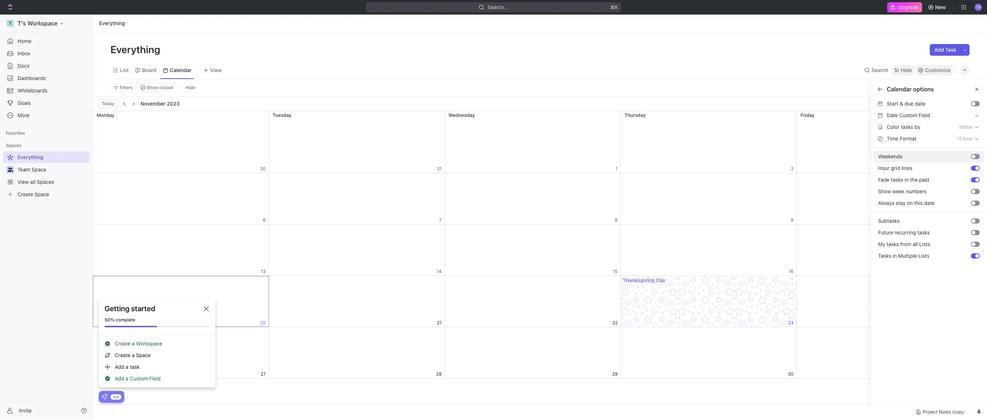 Task type: vqa. For each thing, say whether or not it's contained in the screenshot.


Task type: describe. For each thing, give the bounding box(es) containing it.
onboarding checklist button image
[[102, 394, 108, 400]]

more settings button
[[875, 124, 983, 136]]

1 horizontal spatial in
[[905, 177, 909, 183]]

new
[[935, 4, 946, 10]]

tasks up my tasks from all lists button
[[917, 230, 930, 236]]

customize for customize
[[925, 67, 951, 73]]

delete
[[887, 221, 902, 227]]

thanksgiving day
[[623, 277, 665, 284]]

goals link
[[3, 97, 90, 109]]

due
[[905, 101, 914, 107]]

start
[[887, 101, 898, 107]]

add for add task
[[934, 47, 944, 53]]

start & due date
[[887, 101, 925, 107]]

more for more settings
[[887, 127, 899, 133]]

all inside button
[[913, 241, 918, 247]]

always
[[878, 200, 894, 206]]

upgrade
[[898, 4, 918, 10]]

sharing
[[887, 209, 905, 215]]

onboarding checklist button element
[[102, 394, 108, 400]]

everything inside 'sidebar' navigation
[[17, 154, 43, 160]]

t's
[[17, 20, 26, 27]]

weekends
[[878, 153, 903, 160]]

search button
[[862, 65, 891, 75]]

copy link button
[[875, 195, 983, 207]]

favorites
[[6, 130, 25, 136]]

tree inside 'sidebar' navigation
[[3, 152, 90, 200]]

sync with calendar link
[[874, 142, 984, 154]]

team
[[17, 167, 30, 173]]

tasks for by
[[901, 124, 913, 130]]

29
[[612, 372, 618, 377]]

on
[[907, 200, 913, 206]]

my
[[878, 241, 885, 247]]

0 horizontal spatial custom
[[130, 376, 148, 382]]

date inside always stay on this date button
[[924, 200, 935, 206]]

inbox link
[[3, 48, 90, 59]]

more settings
[[887, 127, 919, 133]]

task
[[130, 364, 140, 370]]

add for add a custom field
[[115, 376, 124, 382]]

create for create a space
[[115, 352, 130, 359]]

permissions
[[911, 209, 940, 215]]

whiteboards link
[[3, 85, 90, 97]]

calendar inside calendar options button
[[887, 115, 908, 121]]

time format
[[887, 136, 917, 142]]

hour grid lines
[[878, 165, 912, 171]]

20
[[260, 320, 266, 326]]

1 vertical spatial workspace
[[136, 341, 162, 347]]

t's workspace, , element
[[7, 20, 14, 27]]

0 vertical spatial everything
[[99, 20, 125, 26]]

t
[[9, 21, 12, 26]]

row containing 27
[[93, 328, 973, 379]]

tasks
[[878, 253, 891, 259]]

always stay on this date
[[878, 200, 935, 206]]

8
[[615, 217, 618, 223]]

invite
[[19, 408, 32, 414]]

15
[[613, 269, 618, 274]]

view
[[903, 221, 914, 227]]

1 calendar options from the top
[[887, 86, 934, 93]]

getting
[[105, 305, 129, 313]]

tasks in multiple lists button
[[875, 250, 971, 262]]

row containing 30
[[93, 111, 973, 174]]

1
[[616, 166, 618, 171]]

all inside 'sidebar' navigation
[[30, 179, 35, 185]]

0 horizontal spatial spaces
[[6, 143, 21, 148]]

friday
[[801, 112, 814, 118]]

my tasks from all lists button
[[875, 239, 971, 250]]

more for more
[[17, 112, 30, 118]]

complete
[[116, 317, 135, 323]]

tb
[[976, 5, 981, 9]]

spaces inside tree
[[37, 179, 54, 185]]

hide inside button
[[186, 85, 195, 90]]

0 horizontal spatial field
[[149, 376, 161, 382]]

calendar options inside button
[[887, 115, 927, 121]]

a for workspace
[[132, 341, 135, 347]]

upgrade link
[[887, 2, 922, 12]]

Search tasks... text field
[[896, 82, 969, 93]]

space for create space
[[35, 191, 49, 198]]

link
[[900, 198, 909, 204]]

add a task
[[115, 364, 140, 370]]

day
[[656, 277, 665, 284]]

week
[[892, 188, 905, 195]]

fade
[[878, 177, 889, 183]]

inbox
[[17, 50, 30, 56]]

docs
[[17, 63, 30, 69]]

team space
[[17, 167, 46, 173]]

team space link
[[17, 164, 88, 176]]

create a space
[[115, 352, 151, 359]]

custom inside button
[[899, 112, 917, 118]]

more button
[[3, 110, 90, 121]]

hour
[[963, 136, 972, 141]]

wednesday
[[449, 112, 475, 118]]

6 for 0
[[977, 157, 983, 159]]

date inside start & due date button
[[915, 101, 925, 107]]

new button
[[925, 1, 950, 13]]

t's workspace
[[17, 20, 58, 27]]

0 vertical spatial subtasks
[[887, 168, 908, 174]]

show closed button
[[137, 83, 176, 92]]

fade tasks in the past
[[878, 177, 929, 183]]

50%
[[105, 317, 114, 323]]

& for sharing
[[906, 209, 910, 215]]

home
[[17, 38, 31, 44]]

task
[[945, 47, 956, 53]]

1 vertical spatial lists
[[918, 253, 929, 259]]

31
[[437, 166, 442, 171]]

date custom field
[[887, 112, 930, 118]]

row containing 13
[[93, 225, 973, 276]]

options inside calendar options button
[[909, 115, 927, 121]]

add task button
[[930, 44, 961, 56]]

hour grid lines button
[[875, 163, 971, 174]]

filters
[[120, 85, 133, 90]]

7
[[439, 217, 442, 223]]

board
[[142, 67, 156, 73]]

search...
[[488, 4, 508, 10]]

from
[[900, 241, 911, 247]]

list link
[[118, 65, 129, 75]]

weekends button
[[875, 151, 971, 163]]



Task type: locate. For each thing, give the bounding box(es) containing it.
22
[[612, 320, 618, 326]]

0 horizontal spatial view
[[17, 179, 29, 185]]

a up create a space
[[132, 341, 135, 347]]

everything
[[99, 20, 125, 26], [110, 43, 162, 55], [17, 154, 43, 160]]

0 vertical spatial in
[[905, 177, 909, 183]]

1 vertical spatial calendar options
[[887, 115, 927, 121]]

tasks right my
[[887, 241, 899, 247]]

0 vertical spatial view
[[210, 67, 222, 73]]

show left closed
[[147, 85, 158, 90]]

thanksgiving day grid
[[93, 111, 973, 405]]

subtasks down sharing
[[878, 218, 900, 224]]

1 vertical spatial options
[[909, 115, 927, 121]]

create for create a workspace
[[115, 341, 130, 347]]

&
[[900, 101, 903, 107], [906, 209, 910, 215]]

create
[[17, 191, 33, 198], [115, 341, 130, 347], [115, 352, 130, 359]]

thursday
[[625, 112, 646, 118]]

november 2023
[[141, 101, 180, 107]]

2 subtasks button from the top
[[875, 215, 971, 227]]

hide down calendar link
[[186, 85, 195, 90]]

calendar up start
[[887, 86, 912, 93]]

custom down the due in the top of the page
[[899, 112, 917, 118]]

tasks left by on the right top of the page
[[901, 124, 913, 130]]

1 vertical spatial all
[[913, 241, 918, 247]]

in
[[905, 177, 909, 183], [893, 253, 897, 259]]

date custom field button
[[875, 110, 983, 121]]

date
[[915, 101, 925, 107], [924, 200, 935, 206]]

1 horizontal spatial view
[[210, 67, 222, 73]]

tree containing everything
[[3, 152, 90, 200]]

a for space
[[132, 352, 135, 359]]

9
[[791, 217, 794, 223]]

custom down task
[[130, 376, 148, 382]]

sidebar navigation
[[0, 15, 94, 420]]

workspace inside 'sidebar' navigation
[[27, 20, 58, 27]]

view button
[[201, 65, 224, 75]]

0 vertical spatial all
[[30, 179, 35, 185]]

calendar options up the due in the top of the page
[[887, 86, 934, 93]]

lists down my tasks from all lists button
[[918, 253, 929, 259]]

calendar up start & due date button
[[909, 86, 934, 93]]

view all spaces link
[[3, 176, 88, 188]]

create inside tree
[[17, 191, 33, 198]]

0 vertical spatial date
[[915, 101, 925, 107]]

calendar link
[[168, 65, 192, 75]]

1 horizontal spatial everything link
[[97, 19, 127, 28]]

0 vertical spatial custom
[[899, 112, 917, 118]]

thanksgiving
[[623, 277, 655, 284]]

tasks for from
[[887, 241, 899, 247]]

2 vertical spatial space
[[136, 352, 151, 359]]

1 horizontal spatial show
[[878, 188, 891, 195]]

numbers
[[906, 188, 927, 195]]

more inside button
[[887, 127, 899, 133]]

space down view all spaces link
[[35, 191, 49, 198]]

favorites button
[[3, 129, 28, 138]]

delete view button
[[875, 218, 983, 230]]

more up time
[[887, 127, 899, 133]]

color
[[887, 124, 899, 130]]

2 vertical spatial create
[[115, 352, 130, 359]]

a up task
[[132, 352, 135, 359]]

calendar options up color tasks by
[[887, 115, 927, 121]]

row
[[93, 111, 973, 174], [93, 174, 973, 225], [93, 225, 973, 276], [93, 328, 973, 379]]

space down create a workspace
[[136, 352, 151, 359]]

view for view all spaces
[[17, 179, 29, 185]]

0 vertical spatial field
[[919, 112, 930, 118]]

1 horizontal spatial all
[[913, 241, 918, 247]]

0 horizontal spatial everything link
[[3, 152, 88, 163]]

0 horizontal spatial hide
[[186, 85, 195, 90]]

50% complete
[[105, 317, 135, 323]]

add inside add task button
[[934, 47, 944, 53]]

1 vertical spatial view
[[17, 179, 29, 185]]

date right the due in the top of the page
[[915, 101, 925, 107]]

0 vertical spatial workspace
[[27, 20, 58, 27]]

show week numbers button
[[875, 186, 971, 198]]

filters button
[[110, 83, 136, 92]]

1 vertical spatial hide
[[186, 85, 195, 90]]

0 vertical spatial 6
[[977, 157, 983, 159]]

view button
[[201, 62, 224, 79]]

0 vertical spatial customize
[[925, 67, 951, 73]]

options up by on the right top of the page
[[909, 115, 927, 121]]

a left task
[[126, 364, 128, 370]]

all up the create space
[[30, 179, 35, 185]]

1 vertical spatial date
[[924, 200, 935, 206]]

& left the due in the top of the page
[[900, 101, 903, 107]]

1 horizontal spatial 6
[[977, 157, 983, 159]]

workspace up create a space
[[136, 341, 162, 347]]

tasks
[[901, 124, 913, 130], [891, 177, 903, 183], [917, 230, 930, 236], [887, 241, 899, 247]]

1 horizontal spatial &
[[906, 209, 910, 215]]

0 vertical spatial hide
[[901, 67, 912, 73]]

0 vertical spatial space
[[32, 167, 46, 173]]

a
[[132, 341, 135, 347], [132, 352, 135, 359], [126, 364, 128, 370], [126, 376, 128, 382]]

custom
[[899, 112, 917, 118], [130, 376, 148, 382]]

with
[[900, 145, 910, 151]]

2 vertical spatial add
[[115, 376, 124, 382]]

a down add a task
[[126, 376, 128, 382]]

fields button
[[875, 154, 983, 165]]

more down goals
[[17, 112, 30, 118]]

in left the
[[905, 177, 909, 183]]

hide up customize calendar
[[901, 67, 912, 73]]

view inside button
[[210, 67, 222, 73]]

2023
[[167, 101, 180, 107]]

28
[[436, 372, 442, 377]]

⌘k
[[610, 4, 618, 10]]

spaces up create space link
[[37, 179, 54, 185]]

lists
[[919, 241, 930, 247], [918, 253, 929, 259]]

1 horizontal spatial field
[[919, 112, 930, 118]]

0 horizontal spatial more
[[17, 112, 30, 118]]

tasks for in
[[891, 177, 903, 183]]

in right tasks
[[893, 253, 897, 259]]

0 horizontal spatial show
[[147, 85, 158, 90]]

create down view all spaces
[[17, 191, 33, 198]]

6 for 30
[[263, 217, 266, 223]]

4 row from the top
[[93, 328, 973, 379]]

field
[[919, 112, 930, 118], [149, 376, 161, 382]]

status
[[959, 124, 972, 130]]

12 hour
[[957, 136, 972, 141]]

field down create a space
[[149, 376, 161, 382]]

1 vertical spatial 30
[[788, 372, 794, 377]]

0 vertical spatial more
[[17, 112, 30, 118]]

subtasks up fade tasks in the past at the top of page
[[887, 168, 908, 174]]

0 vertical spatial show
[[147, 85, 158, 90]]

stay
[[896, 200, 906, 206]]

& down always stay on this date
[[906, 209, 910, 215]]

1 vertical spatial customize
[[878, 86, 907, 93]]

14
[[437, 269, 442, 274]]

a for task
[[126, 364, 128, 370]]

& for start
[[900, 101, 903, 107]]

space up view all spaces
[[32, 167, 46, 173]]

1 vertical spatial create
[[115, 341, 130, 347]]

0 vertical spatial &
[[900, 101, 903, 107]]

space for team space
[[32, 167, 46, 173]]

user group image
[[7, 168, 13, 172]]

1 horizontal spatial more
[[887, 127, 899, 133]]

& inside button
[[906, 209, 910, 215]]

0 horizontal spatial customize
[[878, 86, 907, 93]]

home link
[[3, 35, 90, 47]]

thanksgiving day row
[[93, 276, 973, 328]]

hide inside dropdown button
[[901, 67, 912, 73]]

3 row from the top
[[93, 225, 973, 276]]

all right from
[[913, 241, 918, 247]]

1 vertical spatial add
[[115, 364, 124, 370]]

future recurring tasks button
[[875, 227, 971, 239]]

2 row from the top
[[93, 174, 973, 225]]

delete view
[[887, 221, 914, 227]]

0 vertical spatial lists
[[919, 241, 930, 247]]

add for add a task
[[115, 364, 124, 370]]

row containing 6
[[93, 174, 973, 225]]

customize calendar
[[878, 86, 934, 93]]

1 horizontal spatial customize
[[925, 67, 951, 73]]

1 horizontal spatial custom
[[899, 112, 917, 118]]

1 vertical spatial show
[[878, 188, 891, 195]]

calendar up hide button
[[170, 67, 192, 73]]

overdue
[[977, 171, 983, 190]]

1 row from the top
[[93, 111, 973, 174]]

show week numbers
[[878, 188, 927, 195]]

16
[[789, 269, 794, 274]]

time
[[887, 136, 898, 142]]

create for create space
[[17, 191, 33, 198]]

view for view
[[210, 67, 222, 73]]

started
[[131, 305, 155, 313]]

1 vertical spatial more
[[887, 127, 899, 133]]

show for show closed
[[147, 85, 158, 90]]

calendar inside calendar link
[[170, 67, 192, 73]]

0 vertical spatial add
[[934, 47, 944, 53]]

view inside 'sidebar' navigation
[[17, 179, 29, 185]]

field inside date custom field button
[[919, 112, 930, 118]]

show down fade
[[878, 188, 891, 195]]

close image
[[204, 307, 209, 312]]

create a workspace
[[115, 341, 162, 347]]

0 vertical spatial 30
[[260, 166, 266, 171]]

1 subtasks button from the top
[[875, 165, 971, 177]]

lists down future recurring tasks button
[[919, 241, 930, 247]]

subtasks
[[887, 168, 908, 174], [878, 218, 900, 224]]

customize up start
[[878, 86, 907, 93]]

dashboards link
[[3, 73, 90, 84]]

calendar
[[911, 145, 931, 151]]

0 horizontal spatial in
[[893, 253, 897, 259]]

calendar up date
[[887, 101, 908, 107]]

0 horizontal spatial &
[[900, 101, 903, 107]]

1 vertical spatial subtasks button
[[875, 215, 971, 227]]

copy link
[[887, 198, 909, 204]]

1 horizontal spatial 30
[[788, 372, 794, 377]]

0 vertical spatial calendar options
[[887, 86, 934, 93]]

calendar options button
[[875, 113, 983, 124]]

tasks up week
[[891, 177, 903, 183]]

field down start & due date button
[[919, 112, 930, 118]]

calendar
[[170, 67, 192, 73], [887, 86, 912, 93], [909, 86, 934, 93], [887, 101, 908, 107], [887, 115, 908, 121]]

1 vertical spatial field
[[149, 376, 161, 382]]

show closed
[[147, 85, 173, 90]]

1 vertical spatial space
[[35, 191, 49, 198]]

create space link
[[3, 189, 88, 200]]

& inside button
[[900, 101, 903, 107]]

create up add a task
[[115, 352, 130, 359]]

a for custom
[[126, 376, 128, 382]]

2 vertical spatial everything
[[17, 154, 43, 160]]

customize up search tasks... text box
[[925, 67, 951, 73]]

create space
[[17, 191, 49, 198]]

monday
[[97, 112, 115, 118]]

customize for customize calendar
[[878, 86, 907, 93]]

2
[[791, 166, 794, 171]]

1 horizontal spatial spaces
[[37, 179, 54, 185]]

workspace up home link
[[27, 20, 58, 27]]

hide
[[901, 67, 912, 73], [186, 85, 195, 90]]

hour
[[878, 165, 890, 171]]

all
[[30, 179, 35, 185], [913, 241, 918, 247]]

6 inside "row"
[[263, 217, 266, 223]]

copy
[[887, 198, 899, 204]]

0 horizontal spatial workspace
[[27, 20, 58, 27]]

1 vertical spatial in
[[893, 253, 897, 259]]

sharing & permissions
[[887, 209, 940, 215]]

sync
[[887, 145, 898, 151]]

options up start & due date button
[[913, 86, 934, 93]]

fields
[[887, 156, 901, 163]]

more inside dropdown button
[[17, 112, 30, 118]]

customize inside button
[[925, 67, 951, 73]]

hide button
[[892, 65, 914, 75]]

0 horizontal spatial all
[[30, 179, 35, 185]]

start & due date button
[[875, 98, 971, 110]]

hide button
[[183, 83, 198, 92]]

view right calendar link
[[210, 67, 222, 73]]

create up create a space
[[115, 341, 130, 347]]

0 vertical spatial spaces
[[6, 143, 21, 148]]

subtasks button
[[875, 165, 971, 177], [875, 215, 971, 227]]

12
[[957, 136, 962, 141]]

1 horizontal spatial workspace
[[136, 341, 162, 347]]

1 vertical spatial everything link
[[3, 152, 88, 163]]

0 vertical spatial options
[[913, 86, 934, 93]]

customize button
[[916, 65, 953, 75]]

0 horizontal spatial 6
[[263, 217, 266, 223]]

view down team
[[17, 179, 29, 185]]

customize
[[925, 67, 951, 73], [878, 86, 907, 93]]

2 calendar options from the top
[[887, 115, 927, 121]]

show for show week numbers
[[878, 188, 891, 195]]

0 horizontal spatial 30
[[260, 166, 266, 171]]

calendar up color
[[887, 115, 908, 121]]

1 vertical spatial spaces
[[37, 179, 54, 185]]

closed
[[159, 85, 173, 90]]

show
[[147, 85, 158, 90], [878, 188, 891, 195]]

1 vertical spatial everything
[[110, 43, 162, 55]]

options
[[913, 86, 934, 93], [909, 115, 927, 121]]

date up sharing & permissions button
[[924, 200, 935, 206]]

1 vertical spatial subtasks
[[878, 218, 900, 224]]

color tasks by
[[887, 124, 920, 130]]

spaces down favorites button
[[6, 143, 21, 148]]

date
[[887, 112, 898, 118]]

0 vertical spatial everything link
[[97, 19, 127, 28]]

1 vertical spatial custom
[[130, 376, 148, 382]]

add
[[934, 47, 944, 53], [115, 364, 124, 370], [115, 376, 124, 382]]

search
[[872, 67, 888, 73]]

always stay on this date button
[[875, 198, 971, 209]]

0 vertical spatial create
[[17, 191, 33, 198]]

1 vertical spatial &
[[906, 209, 910, 215]]

1 vertical spatial 6
[[263, 217, 266, 223]]

everything link
[[97, 19, 127, 28], [3, 152, 88, 163]]

tree
[[3, 152, 90, 200]]

0 vertical spatial subtasks button
[[875, 165, 971, 177]]

1 horizontal spatial hide
[[901, 67, 912, 73]]

list
[[120, 67, 129, 73]]



